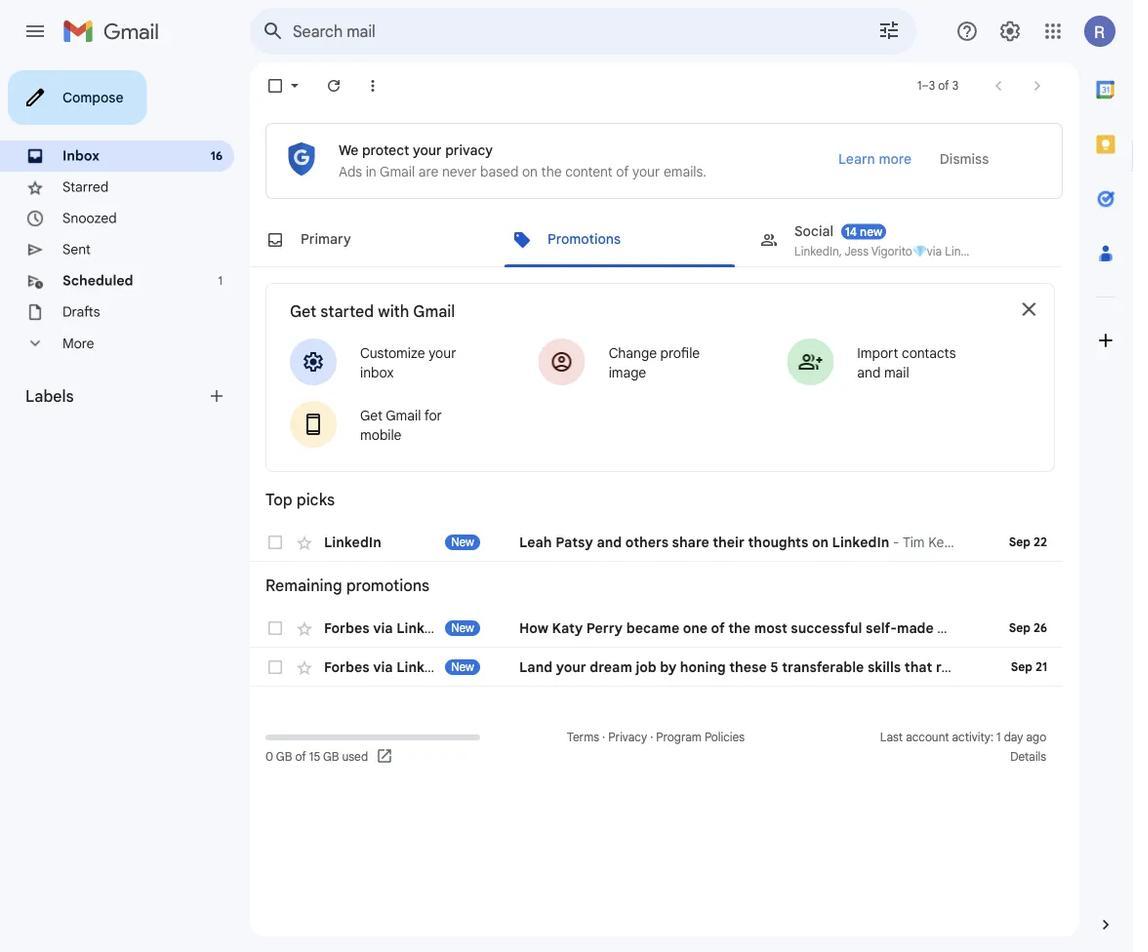 Task type: locate. For each thing, give the bounding box(es) containing it.
america
[[1004, 620, 1059, 637]]

in inside we protect your privacy ads in gmail are never based on the content of your emails.
[[366, 164, 377, 181]]

terms link
[[567, 731, 599, 745]]

are
[[419, 164, 439, 181]]

details link
[[1011, 750, 1047, 765]]

drafts
[[62, 304, 100, 321]]

picks
[[297, 490, 335, 510]]

3 right – at the top right of page
[[952, 79, 959, 93]]

1 horizontal spatial 3
[[952, 79, 959, 93]]

1 · from the left
[[602, 731, 605, 745]]

0 vertical spatial 1
[[918, 79, 922, 93]]

tab list right 22
[[1079, 62, 1133, 883]]

1 vertical spatial get
[[360, 407, 383, 424]]

gmail left for
[[386, 407, 421, 424]]

your left emails.
[[633, 164, 660, 181]]

1 – 3 of 3
[[918, 79, 959, 93]]

on
[[522, 164, 538, 181], [812, 534, 829, 551]]

learn
[[838, 151, 875, 168]]

of right content
[[616, 164, 629, 181]]

linkedin cell
[[324, 533, 519, 553]]

and right 'patsy'
[[597, 534, 622, 551]]

15
[[309, 750, 320, 765]]

· right privacy
[[650, 731, 653, 745]]

and
[[857, 364, 881, 382], [597, 534, 622, 551]]

new left how
[[451, 621, 474, 636]]

1 vertical spatial sep
[[1009, 621, 1031, 636]]

1 vertical spatial via
[[373, 659, 393, 676]]

0 vertical spatial new
[[451, 535, 474, 550]]

1 vertical spatial on
[[812, 534, 829, 551]]

advanced search options image
[[870, 11, 909, 50]]

sep left 22
[[1009, 535, 1031, 550]]

forbes via linkedin for how katy perry became one of the most successful self-made women in america
[[324, 620, 454, 637]]

2 vertical spatial gmail
[[386, 407, 421, 424]]

their
[[713, 534, 745, 551]]

forbes via linkedin
[[324, 620, 454, 637], [324, 659, 454, 676]]

3
[[929, 79, 935, 93], [952, 79, 959, 93]]

mail
[[884, 364, 910, 382]]

21
[[1036, 660, 1047, 675]]

0 horizontal spatial on
[[522, 164, 538, 181]]

your right "land"
[[556, 659, 587, 676]]

the left most
[[728, 620, 751, 637]]

0 horizontal spatial get
[[290, 302, 317, 321]]

1 horizontal spatial the
[[728, 620, 751, 637]]

forbes via linkedin cell for how
[[324, 619, 519, 638]]

how
[[519, 620, 549, 637]]

1 horizontal spatial and
[[857, 364, 881, 382]]

of
[[938, 79, 949, 93], [616, 164, 629, 181], [711, 620, 725, 637], [295, 750, 306, 765]]

1 forbes via linkedin from the top
[[324, 620, 454, 637]]

sep left 26
[[1009, 621, 1031, 636]]

used
[[342, 750, 368, 765]]

0 horizontal spatial gb
[[276, 750, 292, 765]]

the
[[541, 164, 562, 181], [728, 620, 751, 637]]

None checkbox
[[266, 658, 285, 678]]

row containing linkedin
[[250, 523, 1063, 562]]

0 horizontal spatial ·
[[602, 731, 605, 745]]

on right based
[[522, 164, 538, 181]]

2 vertical spatial new
[[451, 660, 474, 675]]

the left content
[[541, 164, 562, 181]]

0 vertical spatial on
[[522, 164, 538, 181]]

gmail down "protect"
[[380, 164, 415, 181]]

0 vertical spatial forbes via linkedin
[[324, 620, 454, 637]]

1 vertical spatial gmail
[[413, 302, 455, 321]]

5
[[771, 659, 779, 676]]

1 vertical spatial and
[[597, 534, 622, 551]]

0 horizontal spatial and
[[597, 534, 622, 551]]

0 vertical spatial the
[[541, 164, 562, 181]]

program
[[656, 731, 702, 745]]

thoughts
[[748, 534, 809, 551]]

0
[[266, 750, 273, 765]]

footer
[[250, 728, 1063, 767]]

and down import
[[857, 364, 881, 382]]

1 vertical spatial forbes via linkedin cell
[[324, 658, 519, 678]]

inbox link
[[62, 147, 100, 164]]

0 vertical spatial forbes via linkedin cell
[[324, 619, 519, 638]]

protect
[[362, 142, 409, 159]]

self-
[[866, 620, 897, 637]]

row
[[250, 523, 1063, 562], [250, 609, 1063, 648], [250, 648, 1063, 687]]

1 horizontal spatial get
[[360, 407, 383, 424]]

last account activity: 1 day ago details
[[880, 731, 1047, 765]]

none checkbox inside row
[[266, 658, 285, 678]]

follow link to manage storage image
[[376, 748, 395, 767]]

· right terms
[[602, 731, 605, 745]]

on inside tab panel
[[812, 534, 829, 551]]

gb right 15
[[323, 750, 339, 765]]

0 horizontal spatial 3
[[929, 79, 935, 93]]

gb right 0
[[276, 750, 292, 765]]

3 new from the top
[[451, 660, 474, 675]]

learn more button
[[825, 142, 925, 177]]

1
[[918, 79, 922, 93], [218, 274, 223, 288], [997, 731, 1001, 745]]

3 up dismiss button
[[929, 79, 935, 93]]

3 row from the top
[[250, 648, 1063, 687]]

2 new from the top
[[451, 621, 474, 636]]

1 inside last account activity: 1 day ago details
[[997, 731, 1001, 745]]

forbes for land
[[324, 659, 370, 676]]

of right "one" at bottom right
[[711, 620, 725, 637]]

last
[[880, 731, 903, 745]]

your right customize
[[429, 345, 456, 362]]

image
[[609, 364, 647, 382]]

labels navigation
[[0, 62, 250, 953]]

inbox tip region
[[266, 123, 1063, 199]]

get up the mobile
[[360, 407, 383, 424]]

on inside we protect your privacy ads in gmail are never based on the content of your emails.
[[522, 164, 538, 181]]

more
[[62, 335, 94, 352]]

your up are
[[413, 142, 442, 159]]

labels heading
[[25, 387, 207, 406]]

1 horizontal spatial in
[[989, 620, 1001, 637]]

2 forbes via linkedin from the top
[[324, 659, 454, 676]]

main menu image
[[23, 20, 47, 43]]

1 horizontal spatial on
[[812, 534, 829, 551]]

1 vertical spatial 1
[[218, 274, 223, 288]]

0 horizontal spatial the
[[541, 164, 562, 181]]

compose button
[[8, 70, 147, 125]]

1 inside labels navigation
[[218, 274, 223, 288]]

1 3 from the left
[[929, 79, 935, 93]]

primary
[[301, 231, 351, 248]]

14
[[845, 225, 857, 239]]

job
[[636, 659, 657, 676]]

transferable
[[782, 659, 864, 676]]

0 vertical spatial via
[[373, 620, 393, 637]]

support image
[[956, 20, 979, 43]]

in right ads
[[366, 164, 377, 181]]

that
[[905, 659, 933, 676]]

primary tab
[[250, 213, 495, 267]]

2 via from the top
[[373, 659, 393, 676]]

your inside "promotions" tab panel
[[556, 659, 587, 676]]

1 vertical spatial new
[[451, 621, 474, 636]]

2 vertical spatial 1
[[997, 731, 1001, 745]]

mobile
[[360, 427, 402, 444]]

2 forbes via linkedin cell from the top
[[324, 658, 519, 678]]

love
[[1005, 659, 1033, 676]]

0 vertical spatial gmail
[[380, 164, 415, 181]]

and inside import contacts and mail
[[857, 364, 881, 382]]

1 horizontal spatial 1
[[918, 79, 922, 93]]

1 vertical spatial in
[[989, 620, 1001, 637]]

0 vertical spatial sep
[[1009, 535, 1031, 550]]

main content
[[250, 109, 1063, 687]]

2 vertical spatial sep
[[1011, 660, 1033, 675]]

1 forbes from the top
[[324, 620, 370, 637]]

linkedin
[[324, 534, 381, 551], [832, 534, 890, 551], [397, 620, 454, 637], [397, 659, 454, 676]]

1 vertical spatial the
[[728, 620, 751, 637]]

1 vertical spatial forbes via linkedin
[[324, 659, 454, 676]]

labels
[[25, 387, 74, 406]]

on right thoughts
[[812, 534, 829, 551]]

starred
[[62, 179, 109, 196]]

0 horizontal spatial in
[[366, 164, 377, 181]]

the inside "link"
[[728, 620, 751, 637]]

get left started at top
[[290, 302, 317, 321]]

forbes via linkedin for land your dream job by honing these 5 transferable skills that recruiters love
[[324, 659, 454, 676]]

2 forbes from the top
[[324, 659, 370, 676]]

get inside "get gmail for mobile"
[[360, 407, 383, 424]]

new
[[860, 225, 883, 239]]

None checkbox
[[266, 76, 285, 96], [266, 533, 285, 553], [266, 619, 285, 638], [266, 76, 285, 96], [266, 533, 285, 553], [266, 619, 285, 638]]

0 vertical spatial and
[[857, 364, 881, 382]]

top picks
[[266, 490, 335, 510]]

sep left the 21
[[1011, 660, 1033, 675]]

0 vertical spatial get
[[290, 302, 317, 321]]

we protect your privacy ads in gmail are never based on the content of your emails.
[[339, 142, 707, 181]]

footer containing terms
[[250, 728, 1063, 767]]

made
[[897, 620, 934, 637]]

via
[[373, 620, 393, 637], [373, 659, 393, 676]]

1 row from the top
[[250, 523, 1063, 562]]

get for get started with gmail
[[290, 302, 317, 321]]

1 via from the top
[[373, 620, 393, 637]]

2 horizontal spatial 1
[[997, 731, 1001, 745]]

remaining promotions
[[266, 576, 430, 596]]

refresh image
[[324, 76, 344, 96]]

1 for 1
[[218, 274, 223, 288]]

22
[[1034, 535, 1047, 550]]

1 forbes via linkedin cell from the top
[[324, 619, 519, 638]]

1 horizontal spatial ·
[[650, 731, 653, 745]]

terms · privacy · program policies
[[567, 731, 745, 745]]

1 horizontal spatial tab list
[[1079, 62, 1133, 883]]

your
[[413, 142, 442, 159], [633, 164, 660, 181], [429, 345, 456, 362], [556, 659, 587, 676]]

and inside "promotions" tab panel
[[597, 534, 622, 551]]

skills
[[868, 659, 901, 676]]

None search field
[[250, 8, 917, 55]]

1 new from the top
[[451, 535, 474, 550]]

2 gb from the left
[[323, 750, 339, 765]]

new
[[451, 535, 474, 550], [451, 621, 474, 636], [451, 660, 474, 675]]

new left "land"
[[451, 660, 474, 675]]

new left leah at bottom
[[451, 535, 474, 550]]

1 vertical spatial forbes
[[324, 659, 370, 676]]

gmail right with on the left of the page
[[413, 302, 455, 321]]

tab list down emails.
[[250, 213, 1063, 267]]

in left sep 26
[[989, 620, 1001, 637]]

forbes via linkedin cell
[[324, 619, 519, 638], [324, 658, 519, 678]]

tab list
[[1079, 62, 1133, 883], [250, 213, 1063, 267]]

16
[[211, 149, 223, 164]]

change
[[609, 345, 657, 362]]

0 horizontal spatial 1
[[218, 274, 223, 288]]

gmail inside we protect your privacy ads in gmail are never based on the content of your emails.
[[380, 164, 415, 181]]

0 horizontal spatial tab list
[[250, 213, 1063, 267]]

of inside we protect your privacy ads in gmail are never based on the content of your emails.
[[616, 164, 629, 181]]

1 horizontal spatial gb
[[323, 750, 339, 765]]

0 vertical spatial in
[[366, 164, 377, 181]]

dream
[[590, 659, 632, 676]]

of inside "link"
[[711, 620, 725, 637]]

0 vertical spatial forbes
[[324, 620, 370, 637]]

social, 14 new messages, tab
[[744, 213, 990, 267]]



Task type: vqa. For each thing, say whether or not it's contained in the screenshot.
the top board!
no



Task type: describe. For each thing, give the bounding box(es) containing it.
-
[[893, 534, 899, 551]]

leah
[[519, 534, 552, 551]]

drafts link
[[62, 304, 100, 321]]

starred link
[[62, 179, 109, 196]]

privacy link
[[608, 731, 647, 745]]

sep 21
[[1011, 660, 1047, 675]]

import contacts and mail
[[857, 345, 956, 382]]

by
[[660, 659, 677, 676]]

in inside how katy perry became one of the most successful self-made women in america "link"
[[989, 620, 1001, 637]]

customize
[[360, 345, 425, 362]]

how katy perry became one of the most successful self-made women in america link
[[519, 619, 1059, 638]]

the inside we protect your privacy ads in gmail are never based on the content of your emails.
[[541, 164, 562, 181]]

and for others
[[597, 534, 622, 551]]

content
[[565, 164, 613, 181]]

ads
[[339, 164, 362, 181]]

these
[[729, 659, 767, 676]]

2 3 from the left
[[952, 79, 959, 93]]

women
[[937, 620, 985, 637]]

land your dream job by honing these 5 transferable skills that recruiters love link
[[519, 658, 1033, 678]]

land your dream job by honing these 5 transferable skills that recruiters love
[[519, 659, 1033, 676]]

26
[[1034, 621, 1047, 636]]

successful
[[791, 620, 862, 637]]

based
[[480, 164, 519, 181]]

promotions, 3 new messages, tab
[[497, 213, 743, 267]]

started
[[321, 302, 374, 321]]

land
[[519, 659, 553, 676]]

forbes via linkedin cell for land
[[324, 658, 519, 678]]

snoozed link
[[62, 210, 117, 227]]

get for get gmail for mobile
[[360, 407, 383, 424]]

never
[[442, 164, 477, 181]]

dismiss button
[[925, 142, 1004, 177]]

dismiss
[[940, 151, 989, 168]]

2 · from the left
[[650, 731, 653, 745]]

recruiters
[[936, 659, 1002, 676]]

2 row from the top
[[250, 609, 1063, 648]]

contacts
[[902, 345, 956, 362]]

account
[[906, 731, 949, 745]]

emails.
[[664, 164, 707, 181]]

we
[[339, 142, 359, 159]]

row for social, 14 new messages, tab
[[250, 523, 1063, 562]]

others
[[626, 534, 669, 551]]

inbox
[[360, 364, 394, 382]]

via for how katy perry became one of the most successful self-made women in america
[[373, 620, 393, 637]]

ago
[[1027, 731, 1047, 745]]

social
[[795, 223, 834, 240]]

learn more
[[838, 151, 912, 168]]

1 for 1 – 3 of 3
[[918, 79, 922, 93]]

main content containing get started with gmail
[[250, 109, 1063, 687]]

gmail inside "get gmail for mobile"
[[386, 407, 421, 424]]

import
[[857, 345, 899, 362]]

patsy
[[556, 534, 593, 551]]

new for land your dream job by honing these 5 transferable skills that recruiters love
[[451, 660, 474, 675]]

terms
[[567, 731, 599, 745]]

–
[[922, 79, 929, 93]]

top
[[266, 490, 293, 510]]

more button
[[0, 328, 234, 359]]

search mail image
[[256, 14, 291, 49]]

how katy perry became one of the most successful self-made women in america
[[519, 620, 1059, 637]]

sep for in
[[1009, 621, 1031, 636]]

0 gb of 15 gb used
[[266, 750, 368, 765]]

more
[[879, 151, 912, 168]]

snoozed
[[62, 210, 117, 227]]

forbes for how
[[324, 620, 370, 637]]

perry
[[587, 620, 623, 637]]

most
[[754, 620, 788, 637]]

tab list containing social
[[250, 213, 1063, 267]]

promotions
[[346, 576, 430, 596]]

new inside 'linkedin' cell
[[451, 535, 474, 550]]

of left 15
[[295, 750, 306, 765]]

get started with gmail
[[290, 302, 455, 321]]

customize your inbox
[[360, 345, 456, 382]]

your inside customize your inbox
[[429, 345, 456, 362]]

details
[[1011, 750, 1047, 765]]

1 gb from the left
[[276, 750, 292, 765]]

change profile image
[[609, 345, 700, 382]]

settings image
[[999, 20, 1022, 43]]

became
[[627, 620, 680, 637]]

program policies link
[[656, 731, 745, 745]]

get gmail for mobile
[[360, 407, 442, 444]]

via for land your dream job by honing these 5 transferable skills that recruiters love
[[373, 659, 393, 676]]

privacy
[[445, 142, 493, 159]]

more image
[[363, 76, 383, 96]]

and for mail
[[857, 364, 881, 382]]

leah patsy and others share their thoughts on linkedin -
[[519, 534, 903, 551]]

sep for love
[[1011, 660, 1033, 675]]

one
[[683, 620, 708, 637]]

inbox
[[62, 147, 100, 164]]

sep 22
[[1009, 535, 1047, 550]]

activity:
[[952, 731, 994, 745]]

honing
[[680, 659, 726, 676]]

gmail image
[[62, 12, 169, 51]]

scheduled link
[[62, 272, 133, 289]]

promotions
[[548, 231, 621, 248]]

share
[[672, 534, 709, 551]]

sent
[[62, 241, 91, 258]]

of right – at the top right of page
[[938, 79, 949, 93]]

promotions tab panel
[[250, 488, 1063, 687]]

sent link
[[62, 241, 91, 258]]

Search mail text field
[[293, 21, 823, 41]]

katy
[[552, 620, 583, 637]]

profile
[[661, 345, 700, 362]]

new for how katy perry became one of the most successful self-made women in america
[[451, 621, 474, 636]]

sep 26
[[1009, 621, 1047, 636]]

row for 'linkedin' cell
[[250, 648, 1063, 687]]

day
[[1004, 731, 1024, 745]]

linkedin inside cell
[[324, 534, 381, 551]]



